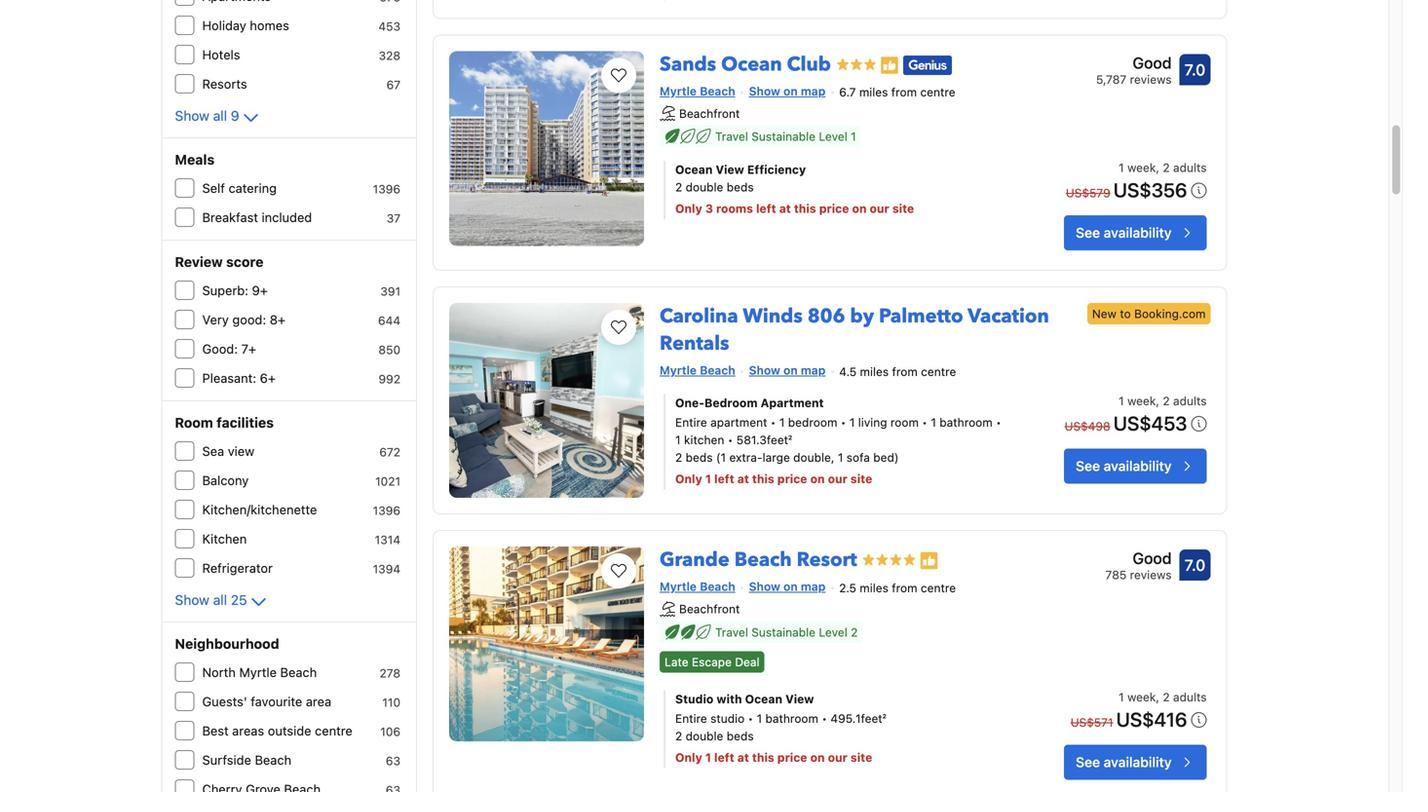 Task type: locate. For each thing, give the bounding box(es) containing it.
1 week , 2 adults up us$416
[[1119, 690, 1207, 704]]

myrtle down grande
[[660, 580, 697, 594]]

our down 495.1feet²
[[828, 751, 848, 764]]

1 down studio
[[705, 751, 711, 764]]

reviews right 785
[[1130, 568, 1172, 582]]

2 1 week , 2 adults from the top
[[1119, 394, 1207, 408]]

carolina winds 806 by palmetto vacation rentals link
[[660, 295, 1050, 357]]

0 vertical spatial bathroom
[[940, 416, 993, 429]]

from up room
[[892, 365, 918, 379]]

all inside dropdown button
[[213, 108, 227, 124]]

from right 2.5
[[892, 581, 918, 595]]

1
[[851, 130, 856, 143], [1119, 161, 1124, 175], [1119, 394, 1124, 408], [780, 416, 785, 429], [850, 416, 855, 429], [931, 416, 937, 429], [675, 433, 681, 447], [838, 451, 843, 464], [705, 472, 711, 486], [1119, 690, 1124, 704], [757, 712, 762, 725], [705, 751, 711, 764]]

level down 2.5
[[819, 626, 848, 639]]

see availability link for us$453
[[1064, 449, 1207, 484]]

3 see availability link from the top
[[1064, 745, 1207, 780]]

2 sustainable from the top
[[752, 626, 816, 639]]

63
[[386, 754, 401, 768]]

site down 495.1feet²
[[851, 751, 873, 764]]

1 vertical spatial at
[[738, 472, 749, 486]]

favourite
[[251, 694, 302, 709]]

0 vertical spatial good element
[[1096, 51, 1172, 74]]

2 see availability from the top
[[1076, 458, 1172, 474]]

2 vertical spatial availability
[[1104, 754, 1172, 770]]

to
[[1120, 307, 1131, 321]]

1 vertical spatial reviews
[[1130, 568, 1172, 582]]

see availability
[[1076, 225, 1172, 241], [1076, 458, 1172, 474], [1076, 754, 1172, 770]]

1 only from the top
[[675, 202, 702, 216]]

see for us$453
[[1076, 458, 1100, 474]]

1 vertical spatial 1396
[[373, 504, 401, 518]]

0 vertical spatial 1 week , 2 adults
[[1119, 161, 1207, 175]]

escape
[[692, 655, 732, 669]]

map
[[801, 84, 826, 98], [801, 364, 826, 377], [801, 580, 826, 594]]

2 vertical spatial this
[[752, 751, 775, 764]]

1 vertical spatial double
[[686, 729, 724, 743]]

sustainable up efficiency
[[752, 130, 816, 143]]

beds up rooms
[[727, 180, 754, 194]]

sustainable for ocean
[[752, 130, 816, 143]]

this property is part of our preferred partner programme. it is committed to providing commendable service and good value. it will pay us a higher commission if you make a booking. image up 2.5 miles from centre
[[920, 551, 939, 571]]

1 left kitchen
[[675, 433, 681, 447]]

beach left the "resort"
[[735, 547, 792, 574]]

good:
[[202, 342, 238, 356]]

1396 for self catering
[[373, 182, 401, 196]]

2 availability from the top
[[1104, 458, 1172, 474]]

double down studio
[[686, 729, 724, 743]]

1 vertical spatial price
[[778, 472, 807, 486]]

1 see from the top
[[1076, 225, 1100, 241]]

1 up us$356
[[1119, 161, 1124, 175]]

kitchen
[[202, 532, 247, 546]]

at
[[779, 202, 791, 216], [738, 472, 749, 486], [738, 751, 749, 764]]

1 vertical spatial see availability
[[1076, 458, 1172, 474]]

price down large
[[778, 472, 807, 486]]

1 vertical spatial sustainable
[[752, 626, 816, 639]]

1 vertical spatial scored 7.0 element
[[1180, 550, 1211, 581]]

2 vertical spatial adults
[[1173, 690, 1207, 704]]

1 week , 2 adults for us$356
[[1119, 161, 1207, 175]]

all for 9
[[213, 108, 227, 124]]

1 down apartment at the right of page
[[780, 416, 785, 429]]

availability for us$453
[[1104, 458, 1172, 474]]

good: 7+
[[202, 342, 256, 356]]

1 vertical spatial our
[[828, 472, 848, 486]]

show down grande beach resort
[[749, 580, 781, 594]]

2 1396 from the top
[[373, 504, 401, 518]]

0 vertical spatial double
[[686, 180, 724, 194]]

us$416
[[1116, 708, 1188, 731]]

2 vertical spatial see availability link
[[1064, 745, 1207, 780]]

this property is part of our preferred partner programme. it is committed to providing commendable service and good value. it will pay us a higher commission if you make a booking. image
[[880, 55, 900, 75], [920, 551, 939, 571]]

2 all from the top
[[213, 592, 227, 608]]

0 vertical spatial myrtle beach
[[660, 84, 736, 98]]

3 adults from the top
[[1173, 690, 1207, 704]]

myrtle for 6.7
[[660, 84, 697, 98]]

adults up us$453
[[1173, 394, 1207, 408]]

992
[[379, 372, 401, 386]]

0 horizontal spatial view
[[716, 163, 744, 177]]

see for us$416
[[1076, 754, 1100, 770]]

good element
[[1096, 51, 1172, 74], [1106, 547, 1172, 570]]

0 vertical spatial at
[[779, 202, 791, 216]]

0 vertical spatial reviews
[[1130, 72, 1172, 86]]

1 vertical spatial ,
[[1156, 394, 1160, 408]]

left right rooms
[[756, 202, 776, 216]]

adults up us$416
[[1173, 690, 1207, 704]]

1 beachfront from the top
[[679, 106, 740, 120]]

good for grande beach resort
[[1133, 549, 1172, 568]]

, up us$453
[[1156, 394, 1160, 408]]

3 see from the top
[[1076, 754, 1100, 770]]

see availability down us$453
[[1076, 458, 1172, 474]]

2 vertical spatial at
[[738, 751, 749, 764]]

581.3feet²
[[737, 433, 792, 447]]

travel sustainable level 1
[[715, 130, 856, 143]]

1 vertical spatial entire
[[675, 712, 707, 725]]

25
[[231, 592, 247, 608]]

centre for 2.5 miles from centre
[[921, 581, 956, 595]]

beach down grande
[[700, 580, 736, 594]]

sea
[[202, 444, 224, 459]]

rentals
[[660, 331, 729, 357]]

our down sofa
[[828, 472, 848, 486]]

, for us$453
[[1156, 394, 1160, 408]]

very
[[202, 312, 229, 327]]

2 see availability link from the top
[[1064, 449, 1207, 484]]

2 , from the top
[[1156, 394, 1160, 408]]

show down sands ocean club
[[749, 84, 781, 98]]

0 vertical spatial see availability
[[1076, 225, 1172, 241]]

entire down studio
[[675, 712, 707, 725]]

2 double from the top
[[686, 729, 724, 743]]

beds down studio
[[727, 729, 754, 743]]

ocean view efficiency link
[[675, 161, 1005, 178]]

, up us$416
[[1156, 690, 1160, 704]]

0 vertical spatial our
[[870, 202, 890, 216]]

reviews right "5,787"
[[1130, 72, 1172, 86]]

this down large
[[752, 472, 775, 486]]

2 vertical spatial ,
[[1156, 690, 1160, 704]]

site inside studio with ocean view entire studio • 1 bathroom • 495.1feet² 2 double beds only 1 left at this price on our site
[[851, 751, 873, 764]]

scored 7.0 element
[[1180, 54, 1211, 85], [1180, 550, 1211, 581]]

left down studio
[[714, 751, 735, 764]]

on down ocean view efficiency link
[[852, 202, 867, 216]]

miles for grande beach resort
[[860, 581, 889, 595]]

2 vertical spatial from
[[892, 581, 918, 595]]

0 vertical spatial beds
[[727, 180, 754, 194]]

1 myrtle beach from the top
[[660, 84, 736, 98]]

0 vertical spatial week
[[1128, 161, 1156, 175]]

genius discounts available at this property. image
[[903, 55, 952, 75], [903, 55, 952, 75]]

show inside dropdown button
[[175, 108, 209, 124]]

on inside one-bedroom apartment entire apartment • 1 bedroom • 1 living room • 1 bathroom • 1 kitchen • 581.3feet² 2 beds (1 extra-large double, 1 sofa bed) only 1 left at this price on our site
[[810, 472, 825, 486]]

2 vertical spatial week
[[1128, 690, 1156, 704]]

9+
[[252, 283, 268, 298]]

0 vertical spatial see
[[1076, 225, 1100, 241]]

best areas outside centre
[[202, 724, 353, 738]]

price inside ocean view efficiency 2 double beds only 3 rooms left at this price on our site
[[819, 202, 849, 216]]

0 vertical spatial only
[[675, 202, 702, 216]]

1 vertical spatial miles
[[860, 365, 889, 379]]

2 vertical spatial see
[[1076, 754, 1100, 770]]

2 myrtle beach from the top
[[660, 364, 736, 377]]

0 vertical spatial adults
[[1173, 161, 1207, 175]]

show for 4.5 miles from centre
[[749, 364, 781, 377]]

3 1 week , 2 adults from the top
[[1119, 690, 1207, 704]]

0 vertical spatial travel
[[715, 130, 748, 143]]

2 vertical spatial myrtle beach
[[660, 580, 736, 594]]

areas
[[232, 724, 264, 738]]

2 travel from the top
[[715, 626, 748, 639]]

beachfront down grande
[[679, 602, 740, 616]]

only inside studio with ocean view entire studio • 1 bathroom • 495.1feet² 2 double beds only 1 left at this price on our site
[[675, 751, 702, 764]]

2 adults from the top
[[1173, 394, 1207, 408]]

myrtle
[[660, 84, 697, 98], [660, 364, 697, 377], [660, 580, 697, 594], [239, 665, 277, 680]]

1 vertical spatial good
[[1133, 549, 1172, 568]]

850
[[379, 343, 401, 357]]

328
[[379, 49, 401, 62]]

2 entire from the top
[[675, 712, 707, 725]]

1 up us$416
[[1119, 690, 1124, 704]]

0 vertical spatial price
[[819, 202, 849, 216]]

1 adults from the top
[[1173, 161, 1207, 175]]

1 map from the top
[[801, 84, 826, 98]]

0 vertical spatial see availability link
[[1064, 216, 1207, 251]]

1 vertical spatial this property is part of our preferred partner programme. it is committed to providing commendable service and good value. it will pay us a higher commission if you make a booking. image
[[920, 551, 939, 571]]

0 vertical spatial from
[[892, 85, 917, 99]]

1 availability from the top
[[1104, 225, 1172, 241]]

2 good from the top
[[1133, 549, 1172, 568]]

1 horizontal spatial this property is part of our preferred partner programme. it is committed to providing commendable service and good value. it will pay us a higher commission if you make a booking. image
[[920, 551, 939, 571]]

1 vertical spatial availability
[[1104, 458, 1172, 474]]

2.5
[[839, 581, 857, 595]]

centre right 6.7
[[920, 85, 956, 99]]

0 horizontal spatial bathroom
[[766, 712, 819, 725]]

kitchen/kitchenette
[[202, 502, 317, 517]]

,
[[1156, 161, 1160, 175], [1156, 394, 1160, 408], [1156, 690, 1160, 704]]

centre down palmetto
[[921, 365, 956, 379]]

beds down kitchen
[[686, 451, 713, 464]]

myrtle beach down grande
[[660, 580, 736, 594]]

north
[[202, 665, 236, 680]]

1 horizontal spatial view
[[786, 692, 814, 706]]

map down the "resort"
[[801, 580, 826, 594]]

centre for 6.7 miles from centre
[[920, 85, 956, 99]]

myrtle down rentals
[[660, 364, 697, 377]]

beachfront for grande
[[679, 602, 740, 616]]

bathroom inside one-bedroom apartment entire apartment • 1 bedroom • 1 living room • 1 bathroom • 1 kitchen • 581.3feet² 2 beds (1 extra-large double, 1 sofa bed) only 1 left at this price on our site
[[940, 416, 993, 429]]

scored 7.0 element right the good 785 reviews
[[1180, 550, 1211, 581]]

entire down one-
[[675, 416, 707, 429]]

0 horizontal spatial this property is part of our preferred partner programme. it is committed to providing commendable service and good value. it will pay us a higher commission if you make a booking. image
[[880, 55, 900, 75]]

only left 3
[[675, 202, 702, 216]]

1 travel from the top
[[715, 130, 748, 143]]

1 see availability from the top
[[1076, 225, 1172, 241]]

apartment
[[711, 416, 767, 429]]

ocean up 3
[[675, 163, 713, 177]]

this down efficiency
[[794, 202, 816, 216]]

good inside the good 785 reviews
[[1133, 549, 1172, 568]]

2 reviews from the top
[[1130, 568, 1172, 582]]

reviews inside the good 785 reviews
[[1130, 568, 1172, 582]]

miles right 4.5
[[860, 365, 889, 379]]

outside
[[268, 724, 311, 738]]

view inside ocean view efficiency 2 double beds only 3 rooms left at this price on our site
[[716, 163, 744, 177]]

2 vertical spatial beds
[[727, 729, 754, 743]]

2 vertical spatial our
[[828, 751, 848, 764]]

1 show on map from the top
[[749, 84, 826, 98]]

1 vertical spatial site
[[851, 472, 873, 486]]

centre
[[920, 85, 956, 99], [921, 365, 956, 379], [921, 581, 956, 595], [315, 724, 353, 738]]

0 vertical spatial site
[[893, 202, 914, 216]]

2 see from the top
[[1076, 458, 1100, 474]]

1 vertical spatial beachfront
[[679, 602, 740, 616]]

2 vertical spatial see availability
[[1076, 754, 1172, 770]]

1 vertical spatial view
[[786, 692, 814, 706]]

us$571
[[1071, 716, 1114, 729]]

beach
[[700, 84, 736, 98], [700, 364, 736, 377], [735, 547, 792, 574], [700, 580, 736, 594], [280, 665, 317, 680], [255, 753, 292, 768]]

week for us$453
[[1128, 394, 1156, 408]]

1 vertical spatial adults
[[1173, 394, 1207, 408]]

1 vertical spatial 7.0
[[1185, 556, 1206, 575]]

0 vertical spatial view
[[716, 163, 744, 177]]

3 only from the top
[[675, 751, 702, 764]]

miles right 6.7
[[859, 85, 888, 99]]

show on map up apartment at the right of page
[[749, 364, 826, 377]]

0 vertical spatial level
[[819, 130, 848, 143]]

view
[[716, 163, 744, 177], [786, 692, 814, 706]]

1 double from the top
[[686, 180, 724, 194]]

2 vertical spatial 1 week , 2 adults
[[1119, 690, 1207, 704]]

1396 for kitchen/kitchenette
[[373, 504, 401, 518]]

site down ocean view efficiency link
[[893, 202, 914, 216]]

week up us$416
[[1128, 690, 1156, 704]]

on inside studio with ocean view entire studio • 1 bathroom • 495.1feet² 2 double beds only 1 left at this price on our site
[[810, 751, 825, 764]]

price down studio with ocean view link
[[778, 751, 807, 764]]

2 7.0 from the top
[[1185, 556, 1206, 575]]

booking.com
[[1135, 307, 1206, 321]]

1 vertical spatial only
[[675, 472, 702, 486]]

beds inside one-bedroom apartment entire apartment • 1 bedroom • 1 living room • 1 bathroom • 1 kitchen • 581.3feet² 2 beds (1 extra-large double, 1 sofa bed) only 1 left at this price on our site
[[686, 451, 713, 464]]

, up us$356
[[1156, 161, 1160, 175]]

2 week from the top
[[1128, 394, 1156, 408]]

0 horizontal spatial this property is part of our preferred partner programme. it is committed to providing commendable service and good value. it will pay us a higher commission if you make a booking. image
[[880, 55, 900, 75]]

availability down us$416
[[1104, 754, 1172, 770]]

week for us$356
[[1128, 161, 1156, 175]]

0 vertical spatial scored 7.0 element
[[1180, 54, 1211, 85]]

refrigerator
[[202, 561, 273, 576]]

miles right 2.5
[[860, 581, 889, 595]]

self
[[202, 181, 225, 195]]

travel sustainable level 2
[[715, 626, 858, 639]]

at inside one-bedroom apartment entire apartment • 1 bedroom • 1 living room • 1 bathroom • 1 kitchen • 581.3feet² 2 beds (1 extra-large double, 1 sofa bed) only 1 left at this price on our site
[[738, 472, 749, 486]]

1 7.0 from the top
[[1185, 60, 1206, 79]]

1 horizontal spatial bathroom
[[940, 416, 993, 429]]

sustainable
[[752, 130, 816, 143], [752, 626, 816, 639]]

view down travel sustainable level 2
[[786, 692, 814, 706]]

double up 3
[[686, 180, 724, 194]]

on down double,
[[810, 472, 825, 486]]

2 beachfront from the top
[[679, 602, 740, 616]]

1 good from the top
[[1133, 53, 1172, 72]]

superb: 9+
[[202, 283, 268, 298]]

1 vertical spatial travel
[[715, 626, 748, 639]]

this property is part of our preferred partner programme. it is committed to providing commendable service and good value. it will pay us a higher commission if you make a booking. image up 6.7 miles from centre
[[880, 55, 900, 75]]

2 show on map from the top
[[749, 364, 826, 377]]

0 vertical spatial sustainable
[[752, 130, 816, 143]]

beds
[[727, 180, 754, 194], [686, 451, 713, 464], [727, 729, 754, 743]]

myrtle down "sands"
[[660, 84, 697, 98]]

good for sands ocean club
[[1133, 53, 1172, 72]]

1 week from the top
[[1128, 161, 1156, 175]]

1396
[[373, 182, 401, 196], [373, 504, 401, 518]]

1 vertical spatial ocean
[[675, 163, 713, 177]]

1 horizontal spatial this property is part of our preferred partner programme. it is committed to providing commendable service and good value. it will pay us a higher commission if you make a booking. image
[[920, 551, 939, 571]]

our inside ocean view efficiency 2 double beds only 3 rooms left at this price on our site
[[870, 202, 890, 216]]

sea view
[[202, 444, 255, 459]]

entire
[[675, 416, 707, 429], [675, 712, 707, 725]]

1 entire from the top
[[675, 416, 707, 429]]

2 scored 7.0 element from the top
[[1180, 550, 1211, 581]]

0 vertical spatial left
[[756, 202, 776, 216]]

0 vertical spatial ocean
[[721, 51, 782, 78]]

2 vertical spatial only
[[675, 751, 702, 764]]

this inside one-bedroom apartment entire apartment • 1 bedroom • 1 living room • 1 bathroom • 1 kitchen • 581.3feet² 2 beds (1 extra-large double, 1 sofa bed) only 1 left at this price on our site
[[752, 472, 775, 486]]

1 reviews from the top
[[1130, 72, 1172, 86]]

double inside studio with ocean view entire studio • 1 bathroom • 495.1feet² 2 double beds only 1 left at this price on our site
[[686, 729, 724, 743]]

2 vertical spatial price
[[778, 751, 807, 764]]

0 vertical spatial good
[[1133, 53, 1172, 72]]

show left 25
[[175, 592, 209, 608]]

3 availability from the top
[[1104, 754, 1172, 770]]

view up rooms
[[716, 163, 744, 177]]

good element for club
[[1096, 51, 1172, 74]]

ocean inside ocean view efficiency 2 double beds only 3 rooms left at this price on our site
[[675, 163, 713, 177]]

1 vertical spatial 1 week , 2 adults
[[1119, 394, 1207, 408]]

7.0
[[1185, 60, 1206, 79], [1185, 556, 1206, 575]]

2 vertical spatial left
[[714, 751, 735, 764]]

1 , from the top
[[1156, 161, 1160, 175]]

1 vertical spatial all
[[213, 592, 227, 608]]

reviews inside good 5,787 reviews
[[1130, 72, 1172, 86]]

show on map for beach
[[749, 580, 826, 594]]

reviews
[[1130, 72, 1172, 86], [1130, 568, 1172, 582]]

0 vertical spatial 7.0
[[1185, 60, 1206, 79]]

only down studio
[[675, 751, 702, 764]]

3 week from the top
[[1128, 690, 1156, 704]]

3 see availability from the top
[[1076, 754, 1172, 770]]

show left 9
[[175, 108, 209, 124]]

beds inside studio with ocean view entire studio • 1 bathroom • 495.1feet² 2 double beds only 1 left at this price on our site
[[727, 729, 754, 743]]

1 down kitchen
[[705, 472, 711, 486]]

only down kitchen
[[675, 472, 702, 486]]

1 vertical spatial beds
[[686, 451, 713, 464]]

studio with ocean view entire studio • 1 bathroom • 495.1feet² 2 double beds only 1 left at this price on our site
[[675, 692, 887, 764]]

3 map from the top
[[801, 580, 826, 594]]

site inside ocean view efficiency 2 double beds only 3 rooms left at this price on our site
[[893, 202, 914, 216]]

5,787
[[1096, 72, 1127, 86]]

bedroom
[[705, 396, 758, 410]]

efficiency
[[747, 163, 806, 177]]

all for 25
[[213, 592, 227, 608]]

on down studio with ocean view link
[[810, 751, 825, 764]]

travel up efficiency
[[715, 130, 748, 143]]

bathroom
[[940, 416, 993, 429], [766, 712, 819, 725]]

see availability for us$416
[[1076, 754, 1172, 770]]

miles for sands ocean club
[[859, 85, 888, 99]]

2 vertical spatial miles
[[860, 581, 889, 595]]

resort
[[797, 547, 857, 574]]

sustainable up deal
[[752, 626, 816, 639]]

2 vertical spatial ocean
[[745, 692, 783, 706]]

1396 up '37'
[[373, 182, 401, 196]]

availability down us$453
[[1104, 458, 1172, 474]]

late escape deal
[[665, 655, 760, 669]]

scored 7.0 element for grande beach resort
[[1180, 550, 1211, 581]]

us$453
[[1114, 412, 1188, 435]]

this inside ocean view efficiency 2 double beds only 3 rooms left at this price on our site
[[794, 202, 816, 216]]

see down us$579
[[1076, 225, 1100, 241]]

adults
[[1173, 161, 1207, 175], [1173, 394, 1207, 408], [1173, 690, 1207, 704]]

week
[[1128, 161, 1156, 175], [1128, 394, 1156, 408], [1128, 690, 1156, 704]]

price
[[819, 202, 849, 216], [778, 472, 807, 486], [778, 751, 807, 764]]

studio
[[675, 692, 714, 706]]

1 vertical spatial bathroom
[[766, 712, 819, 725]]

2 map from the top
[[801, 364, 826, 377]]

ocean right with
[[745, 692, 783, 706]]

sands ocean club image
[[449, 51, 644, 246]]

1 sustainable from the top
[[752, 130, 816, 143]]

1 see availability link from the top
[[1064, 216, 1207, 251]]

see availability down us$356
[[1076, 225, 1172, 241]]

level for grande beach resort
[[819, 626, 848, 639]]

• right studio
[[748, 712, 754, 725]]

1 level from the top
[[819, 130, 848, 143]]

myrtle for 2.5
[[660, 580, 697, 594]]

1 vertical spatial show on map
[[749, 364, 826, 377]]

110
[[382, 696, 401, 710]]

good inside good 5,787 reviews
[[1133, 53, 1172, 72]]

1 vertical spatial map
[[801, 364, 826, 377]]

1 vertical spatial left
[[714, 472, 735, 486]]

this property is part of our preferred partner programme. it is committed to providing commendable service and good value. it will pay us a higher commission if you make a booking. image up 6.7 miles from centre
[[880, 55, 900, 75]]

0 vertical spatial this property is part of our preferred partner programme. it is committed to providing commendable service and good value. it will pay us a higher commission if you make a booking. image
[[880, 55, 900, 75]]

our down ocean view efficiency link
[[870, 202, 890, 216]]

2 vertical spatial show on map
[[749, 580, 826, 594]]

2 vertical spatial site
[[851, 751, 873, 764]]

see
[[1076, 225, 1100, 241], [1076, 458, 1100, 474], [1076, 754, 1100, 770]]

2 only from the top
[[675, 472, 702, 486]]

this property is part of our preferred partner programme. it is committed to providing commendable service and good value. it will pay us a higher commission if you make a booking. image up 2.5 miles from centre
[[920, 551, 939, 571]]

0 vertical spatial availability
[[1104, 225, 1172, 241]]

1 1 week , 2 adults from the top
[[1119, 161, 1207, 175]]

0 vertical spatial entire
[[675, 416, 707, 429]]

1 scored 7.0 element from the top
[[1180, 54, 1211, 85]]

all inside dropdown button
[[213, 592, 227, 608]]

1 1396 from the top
[[373, 182, 401, 196]]

3 show on map from the top
[[749, 580, 826, 594]]

this property is part of our preferred partner programme. it is committed to providing commendable service and good value. it will pay us a higher commission if you make a booking. image
[[880, 55, 900, 75], [920, 551, 939, 571]]

level up ocean view efficiency link
[[819, 130, 848, 143]]

0 vertical spatial ,
[[1156, 161, 1160, 175]]

only
[[675, 202, 702, 216], [675, 472, 702, 486], [675, 751, 702, 764]]

see availability link down us$356
[[1064, 216, 1207, 251]]

1 vertical spatial good element
[[1106, 547, 1172, 570]]

map down club
[[801, 84, 826, 98]]

7.0 for grande beach resort
[[1185, 556, 1206, 575]]

carolina
[[660, 303, 738, 330]]

north myrtle beach
[[202, 665, 317, 680]]

kitchen
[[684, 433, 725, 447]]

7+
[[241, 342, 256, 356]]

3 myrtle beach from the top
[[660, 580, 736, 594]]

bathroom inside studio with ocean view entire studio • 1 bathroom • 495.1feet² 2 double beds only 1 left at this price on our site
[[766, 712, 819, 725]]

myrtle beach down rentals
[[660, 364, 736, 377]]

pleasant: 6+
[[202, 371, 276, 385]]

bed)
[[874, 451, 899, 464]]

0 vertical spatial map
[[801, 84, 826, 98]]

1314
[[375, 533, 401, 547]]

travel
[[715, 130, 748, 143], [715, 626, 748, 639]]

myrtle beach down "sands"
[[660, 84, 736, 98]]

0 vertical spatial beachfront
[[679, 106, 740, 120]]

7.0 right good 5,787 reviews
[[1185, 60, 1206, 79]]

1 all from the top
[[213, 108, 227, 124]]

1 vertical spatial see availability link
[[1064, 449, 1207, 484]]

3 , from the top
[[1156, 690, 1160, 704]]

reviews for resort
[[1130, 568, 1172, 582]]

2 level from the top
[[819, 626, 848, 639]]

show on map down grande beach resort
[[749, 580, 826, 594]]

scored 7.0 element right good 5,787 reviews
[[1180, 54, 1211, 85]]

price inside one-bedroom apartment entire apartment • 1 bedroom • 1 living room • 1 bathroom • 1 kitchen • 581.3feet² 2 beds (1 extra-large double, 1 sofa bed) only 1 left at this price on our site
[[778, 472, 807, 486]]

1 vertical spatial week
[[1128, 394, 1156, 408]]

0 vertical spatial 1396
[[373, 182, 401, 196]]

site down sofa
[[851, 472, 873, 486]]

1 week , 2 adults up us$453
[[1119, 394, 1207, 408]]

travel up deal
[[715, 626, 748, 639]]

1 vertical spatial see
[[1076, 458, 1100, 474]]



Task type: describe. For each thing, give the bounding box(es) containing it.
4.5 miles from centre
[[839, 365, 956, 379]]

reviews for club
[[1130, 72, 1172, 86]]

1 vertical spatial from
[[892, 365, 918, 379]]

with
[[717, 692, 742, 706]]

4.5
[[839, 365, 857, 379]]

travel for beach
[[715, 626, 748, 639]]

left inside one-bedroom apartment entire apartment • 1 bedroom • 1 living room • 1 bathroom • 1 kitchen • 581.3feet² 2 beds (1 extra-large double, 1 sofa bed) only 1 left at this price on our site
[[714, 472, 735, 486]]

palmetto
[[879, 303, 964, 330]]

pleasant:
[[202, 371, 256, 385]]

surfside beach
[[202, 753, 292, 768]]

good:
[[232, 312, 266, 327]]

see availability link for us$416
[[1064, 745, 1207, 780]]

1 week , 2 adults for us$416
[[1119, 690, 1207, 704]]

new to booking.com
[[1092, 307, 1206, 321]]

homes
[[250, 18, 289, 33]]

only inside ocean view efficiency 2 double beds only 3 rooms left at this price on our site
[[675, 202, 702, 216]]

sands ocean club
[[660, 51, 831, 78]]

good element for resort
[[1106, 547, 1172, 570]]

guests' favourite area
[[202, 694, 331, 709]]

beds inside ocean view efficiency 2 double beds only 3 rooms left at this price on our site
[[727, 180, 754, 194]]

large
[[763, 451, 790, 464]]

see availability for us$356
[[1076, 225, 1172, 241]]

our inside one-bedroom apartment entire apartment • 1 bedroom • 1 living room • 1 bathroom • 1 kitchen • 581.3feet² 2 beds (1 extra-large double, 1 sofa bed) only 1 left at this price on our site
[[828, 472, 848, 486]]

2.5 miles from centre
[[839, 581, 956, 595]]

grande beach resort image
[[449, 547, 644, 742]]

us$498
[[1065, 420, 1111, 433]]

score
[[226, 254, 264, 270]]

breakfast
[[202, 210, 258, 225]]

644
[[378, 314, 401, 327]]

sands
[[660, 51, 716, 78]]

on up apartment at the right of page
[[784, 364, 798, 377]]

see for us$356
[[1076, 225, 1100, 241]]

• down apartment
[[728, 433, 733, 447]]

extra-
[[729, 451, 763, 464]]

adults for us$453
[[1173, 394, 1207, 408]]

centre for best areas outside centre
[[315, 724, 353, 738]]

site inside one-bedroom apartment entire apartment • 1 bedroom • 1 living room • 1 bathroom • 1 kitchen • 581.3feet² 2 beds (1 extra-large double, 1 sofa bed) only 1 left at this price on our site
[[851, 472, 873, 486]]

myrtle beach for sands
[[660, 84, 736, 98]]

at inside ocean view efficiency 2 double beds only 3 rooms left at this price on our site
[[779, 202, 791, 216]]

centre for 4.5 miles from centre
[[921, 365, 956, 379]]

see availability for us$453
[[1076, 458, 1172, 474]]

sofa
[[847, 451, 870, 464]]

studio
[[711, 712, 745, 725]]

double,
[[793, 451, 835, 464]]

2 inside studio with ocean view entire studio • 1 bathroom • 495.1feet² 2 double beds only 1 left at this price on our site
[[675, 729, 683, 743]]

room facilities
[[175, 415, 274, 431]]

on inside ocean view efficiency 2 double beds only 3 rooms left at this price on our site
[[852, 202, 867, 216]]

myrtle up guests' favourite area
[[239, 665, 277, 680]]

included
[[262, 210, 312, 225]]

entire inside studio with ocean view entire studio • 1 bathroom • 495.1feet² 2 double beds only 1 left at this price on our site
[[675, 712, 707, 725]]

3
[[705, 202, 713, 216]]

studio with ocean view link
[[675, 690, 1005, 708]]

double inside ocean view efficiency 2 double beds only 3 rooms left at this price on our site
[[686, 180, 724, 194]]

resorts
[[202, 77, 247, 91]]

view inside studio with ocean view entire studio • 1 bathroom • 495.1feet² 2 double beds only 1 left at this price on our site
[[786, 692, 814, 706]]

price inside studio with ocean view entire studio • 1 bathroom • 495.1feet² 2 double beds only 1 left at this price on our site
[[778, 751, 807, 764]]

beach down sands ocean club
[[700, 84, 736, 98]]

one-bedroom apartment link
[[675, 394, 1005, 412]]

map for resort
[[801, 580, 826, 594]]

grande
[[660, 547, 730, 574]]

1 right studio
[[757, 712, 762, 725]]

67
[[387, 78, 401, 92]]

806
[[808, 303, 845, 330]]

myrtle beach for grande
[[660, 580, 736, 594]]

breakfast included
[[202, 210, 312, 225]]

• right room
[[922, 416, 928, 429]]

1 right room
[[931, 416, 937, 429]]

672
[[379, 445, 401, 459]]

us$579
[[1066, 186, 1111, 200]]

2 inside one-bedroom apartment entire apartment • 1 bedroom • 1 living room • 1 bathroom • 1 kitchen • 581.3feet² 2 beds (1 extra-large double, 1 sofa bed) only 1 left at this price on our site
[[675, 451, 683, 464]]

453
[[379, 19, 401, 33]]

adults for us$416
[[1173, 690, 1207, 704]]

• down studio with ocean view link
[[822, 712, 827, 725]]

495.1feet²
[[831, 712, 887, 725]]

room
[[175, 415, 213, 431]]

7.0 for sands ocean club
[[1185, 60, 1206, 79]]

our inside studio with ocean view entire studio • 1 bathroom • 495.1feet² 2 double beds only 1 left at this price on our site
[[828, 751, 848, 764]]

view
[[228, 444, 255, 459]]

by
[[850, 303, 874, 330]]

6.7 miles from centre
[[839, 85, 956, 99]]

late
[[665, 655, 689, 669]]

good 785 reviews
[[1106, 549, 1172, 582]]

show for 2.5 miles from centre
[[749, 580, 781, 594]]

adults for us$356
[[1173, 161, 1207, 175]]

(1
[[716, 451, 726, 464]]

guests'
[[202, 694, 247, 709]]

sands ocean club link
[[660, 43, 831, 78]]

278
[[380, 667, 401, 680]]

grande beach resort link
[[660, 539, 857, 574]]

1 week , 2 adults for us$453
[[1119, 394, 1207, 408]]

carolina winds 806 by palmetto vacation rentals image
[[449, 303, 644, 498]]

apartment
[[761, 396, 824, 410]]

1 left sofa
[[838, 451, 843, 464]]

deal
[[735, 655, 760, 669]]

37
[[387, 211, 401, 225]]

ocean inside studio with ocean view entire studio • 1 bathroom • 495.1feet² 2 double beds only 1 left at this price on our site
[[745, 692, 783, 706]]

one-bedroom apartment entire apartment • 1 bedroom • 1 living room • 1 bathroom • 1 kitchen • 581.3feet² 2 beds (1 extra-large double, 1 sofa bed) only 1 left at this price on our site
[[675, 396, 1002, 486]]

, for us$416
[[1156, 690, 1160, 704]]

show all 25
[[175, 592, 247, 608]]

1 left living
[[850, 416, 855, 429]]

one-
[[675, 396, 705, 410]]

on down club
[[784, 84, 798, 98]]

0 vertical spatial this property is part of our preferred partner programme. it is committed to providing commendable service and good value. it will pay us a higher commission if you make a booking. image
[[880, 55, 900, 75]]

2 inside ocean view efficiency 2 double beds only 3 rooms left at this price on our site
[[675, 180, 683, 194]]

left inside studio with ocean view entire studio • 1 bathroom • 495.1feet² 2 double beds only 1 left at this price on our site
[[714, 751, 735, 764]]

sustainable for beach
[[752, 626, 816, 639]]

map for club
[[801, 84, 826, 98]]

availability for us$356
[[1104, 225, 1172, 241]]

from for sands ocean club
[[892, 85, 917, 99]]

785
[[1106, 568, 1127, 582]]

best
[[202, 724, 229, 738]]

1 up ocean view efficiency link
[[851, 130, 856, 143]]

from for grande beach resort
[[892, 581, 918, 595]]

beachfront for sands
[[679, 106, 740, 120]]

week for us$416
[[1128, 690, 1156, 704]]

show all 25 button
[[175, 591, 271, 614]]

neighbourhood
[[175, 636, 279, 652]]

carolina winds 806 by palmetto vacation rentals
[[660, 303, 1050, 357]]

area
[[306, 694, 331, 709]]

grande beach resort
[[660, 547, 857, 574]]

at inside studio with ocean view entire studio • 1 bathroom • 495.1feet² 2 double beds only 1 left at this price on our site
[[738, 751, 749, 764]]

• down one-bedroom apartment link
[[841, 416, 846, 429]]

show all 9 button
[[175, 106, 263, 130]]

us$356
[[1114, 178, 1188, 201]]

club
[[787, 51, 831, 78]]

on down grande beach resort
[[784, 580, 798, 594]]

scored 7.0 element for sands ocean club
[[1180, 54, 1211, 85]]

travel for ocean
[[715, 130, 748, 143]]

only inside one-bedroom apartment entire apartment • 1 bedroom • 1 living room • 1 bathroom • 1 kitchen • 581.3feet² 2 beds (1 extra-large double, 1 sofa bed) only 1 left at this price on our site
[[675, 472, 702, 486]]

rooms
[[716, 202, 753, 216]]

• left us$498
[[996, 416, 1002, 429]]

level for sands ocean club
[[819, 130, 848, 143]]

6.7
[[839, 85, 856, 99]]

beach inside grande beach resort link
[[735, 547, 792, 574]]

review score
[[175, 254, 264, 270]]

show on map for ocean
[[749, 84, 826, 98]]

this inside studio with ocean view entire studio • 1 bathroom • 495.1feet² 2 double beds only 1 left at this price on our site
[[752, 751, 775, 764]]

1 vertical spatial this property is part of our preferred partner programme. it is committed to providing commendable service and good value. it will pay us a higher commission if you make a booking. image
[[920, 551, 939, 571]]

holiday homes
[[202, 18, 289, 33]]

catering
[[229, 181, 277, 195]]

living
[[858, 416, 887, 429]]

6+
[[260, 371, 276, 385]]

• up 581.3feet²
[[771, 416, 776, 429]]

see availability link for us$356
[[1064, 216, 1207, 251]]

beach up area
[[280, 665, 317, 680]]

1394
[[373, 562, 401, 576]]

show inside dropdown button
[[175, 592, 209, 608]]

left inside ocean view efficiency 2 double beds only 3 rooms left at this price on our site
[[756, 202, 776, 216]]

superb:
[[202, 283, 249, 298]]

, for us$356
[[1156, 161, 1160, 175]]

1 up us$453
[[1119, 394, 1124, 408]]

8+
[[270, 312, 286, 327]]

beach down rentals
[[700, 364, 736, 377]]

very good: 8+
[[202, 312, 286, 327]]

show all 9
[[175, 108, 239, 124]]

9
[[231, 108, 239, 124]]

myrtle for 4.5
[[660, 364, 697, 377]]

show for 6.7 miles from centre
[[749, 84, 781, 98]]

availability for us$416
[[1104, 754, 1172, 770]]

meals
[[175, 152, 215, 168]]

entire inside one-bedroom apartment entire apartment • 1 bedroom • 1 living room • 1 bathroom • 1 kitchen • 581.3feet² 2 beds (1 extra-large double, 1 sofa bed) only 1 left at this price on our site
[[675, 416, 707, 429]]

beach down the best areas outside centre
[[255, 753, 292, 768]]



Task type: vqa. For each thing, say whether or not it's contained in the screenshot.


